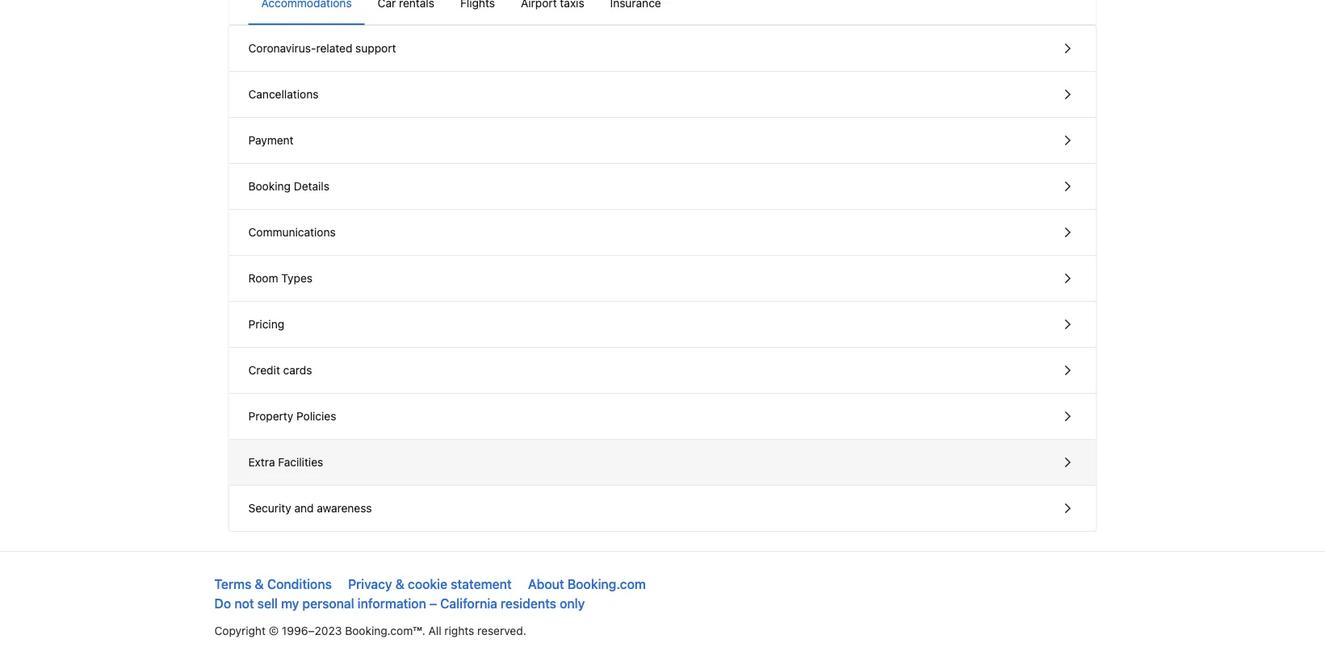 Task type: describe. For each thing, give the bounding box(es) containing it.
& for terms
[[255, 577, 264, 593]]

only
[[560, 597, 585, 612]]

room
[[248, 272, 278, 285]]

policies
[[297, 410, 337, 423]]

security
[[248, 502, 291, 516]]

rights
[[445, 625, 475, 638]]

booking
[[248, 180, 291, 193]]

booking.com
[[568, 577, 646, 593]]

property policies
[[248, 410, 337, 423]]

booking details
[[248, 180, 330, 193]]

pricing button
[[229, 302, 1097, 348]]

extra facilities button
[[229, 440, 1097, 486]]

details
[[294, 180, 330, 193]]

sell
[[258, 597, 278, 612]]

privacy
[[348, 577, 392, 593]]

room types button
[[229, 256, 1097, 302]]

extra facilities
[[248, 456, 323, 469]]

residents
[[501, 597, 557, 612]]

california
[[441, 597, 498, 612]]

coronavirus-related support
[[248, 42, 396, 55]]

credit cards button
[[229, 348, 1097, 394]]

statement
[[451, 577, 512, 593]]

conditions
[[267, 577, 332, 593]]

security and awareness button
[[229, 486, 1097, 532]]

all
[[429, 625, 442, 638]]

©
[[269, 625, 279, 638]]

booking.com™.
[[345, 625, 426, 638]]

& for privacy
[[396, 577, 405, 593]]



Task type: vqa. For each thing, say whether or not it's contained in the screenshot.
Conditions
yes



Task type: locate. For each thing, give the bounding box(es) containing it.
information
[[358, 597, 427, 612]]

copyright
[[215, 625, 266, 638]]

terms & conditions link
[[215, 577, 332, 593]]

do
[[215, 597, 231, 612]]

coronavirus-related support button
[[229, 26, 1097, 72]]

privacy & cookie statement link
[[348, 577, 512, 593]]

1996–2023
[[282, 625, 342, 638]]

1 horizontal spatial &
[[396, 577, 405, 593]]

not
[[235, 597, 254, 612]]

about
[[528, 577, 565, 593]]

2 & from the left
[[396, 577, 405, 593]]

1 & from the left
[[255, 577, 264, 593]]

0 horizontal spatial &
[[255, 577, 264, 593]]

credit
[[248, 364, 280, 377]]

security and awareness
[[248, 502, 372, 516]]

reserved.
[[478, 625, 527, 638]]

personal
[[303, 597, 355, 612]]

tab list
[[229, 0, 1097, 26]]

&
[[255, 577, 264, 593], [396, 577, 405, 593]]

property
[[248, 410, 294, 423]]

room types
[[248, 272, 313, 285]]

privacy & cookie statement
[[348, 577, 512, 593]]

& up do not sell my personal information – california residents only link
[[396, 577, 405, 593]]

and
[[295, 502, 314, 516]]

facilities
[[278, 456, 323, 469]]

& up sell
[[255, 577, 264, 593]]

my
[[281, 597, 299, 612]]

–
[[430, 597, 437, 612]]

coronavirus-
[[248, 42, 316, 55]]

communications button
[[229, 210, 1097, 256]]

cancellations button
[[229, 72, 1097, 118]]

awareness
[[317, 502, 372, 516]]

copyright © 1996–2023 booking.com™. all rights reserved.
[[215, 625, 527, 638]]

booking details button
[[229, 164, 1097, 210]]

cookie
[[408, 577, 448, 593]]

pricing
[[248, 318, 285, 331]]

types
[[281, 272, 313, 285]]

extra
[[248, 456, 275, 469]]

credit cards
[[248, 364, 312, 377]]

about booking.com link
[[528, 577, 646, 593]]

do not sell my personal information – california residents only link
[[215, 597, 585, 612]]

about booking.com do not sell my personal information – california residents only
[[215, 577, 646, 612]]

terms
[[215, 577, 252, 593]]

support
[[356, 42, 396, 55]]

related
[[316, 42, 353, 55]]

terms & conditions
[[215, 577, 332, 593]]

payment
[[248, 134, 294, 147]]

cards
[[283, 364, 312, 377]]

payment button
[[229, 118, 1097, 164]]

property policies button
[[229, 394, 1097, 440]]

communications
[[248, 226, 336, 239]]

cancellations
[[248, 88, 319, 101]]



